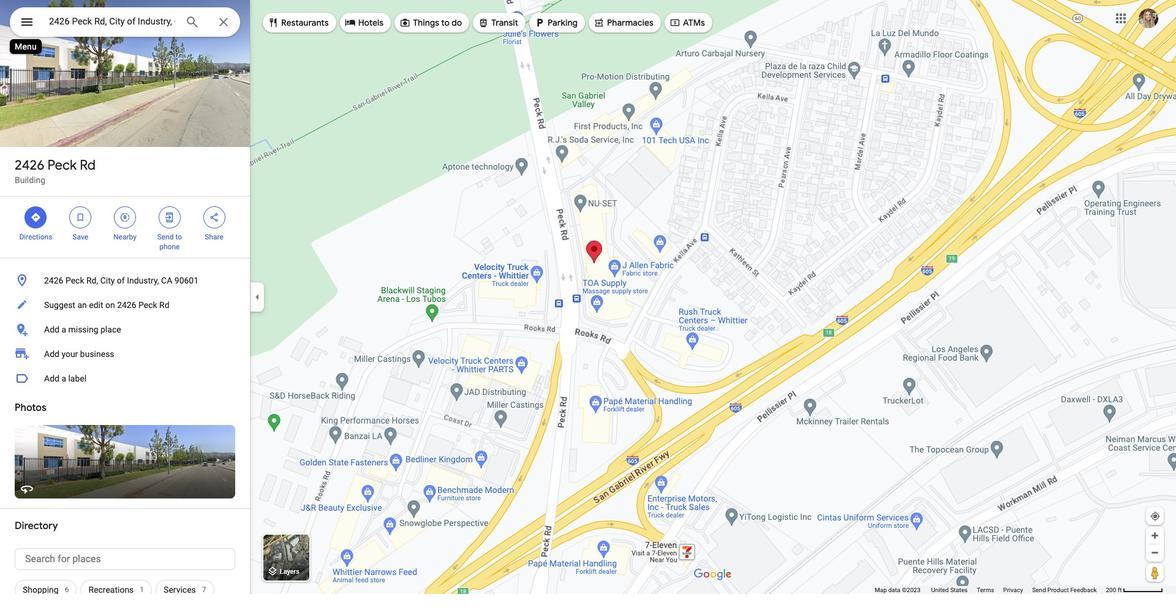 Task type: vqa. For each thing, say whether or not it's contained in the screenshot.
Rd,'s 2426
yes



Task type: locate. For each thing, give the bounding box(es) containing it.
send
[[157, 233, 174, 241], [1033, 587, 1046, 594]]

add inside button
[[44, 325, 59, 335]]

send inside button
[[1033, 587, 1046, 594]]

layers
[[280, 568, 300, 576]]

add inside button
[[44, 374, 59, 384]]

to left do
[[441, 17, 450, 28]]

rd up  on the left of the page
[[80, 157, 96, 174]]

2 vertical spatial add
[[44, 374, 59, 384]]

none text field inside 2426 peck rd main content
[[15, 549, 235, 571]]

 things to do
[[400, 16, 462, 29]]

None text field
[[15, 549, 235, 571]]

states
[[951, 587, 968, 594]]

2 vertical spatial 2426
[[117, 300, 136, 310]]

2426 up 'building'
[[15, 157, 44, 174]]


[[20, 13, 34, 31]]

1 a from the top
[[62, 325, 66, 335]]

directions
[[19, 233, 52, 241]]

1 add from the top
[[44, 325, 59, 335]]

1 vertical spatial send
[[1033, 587, 1046, 594]]

0 horizontal spatial send
[[157, 233, 174, 241]]

0 vertical spatial send
[[157, 233, 174, 241]]

peck left rd,
[[66, 276, 84, 286]]

peck up  on the left of the page
[[48, 157, 77, 174]]

send left product in the bottom right of the page
[[1033, 587, 1046, 594]]

a inside button
[[62, 374, 66, 384]]

send up phone
[[157, 233, 174, 241]]

peck
[[48, 157, 77, 174], [66, 276, 84, 286], [139, 300, 157, 310]]

2426 inside 2426 peck rd building
[[15, 157, 44, 174]]

peck for rd
[[48, 157, 77, 174]]

1 vertical spatial to
[[176, 233, 182, 241]]

0 vertical spatial rd
[[80, 157, 96, 174]]

add for add a label
[[44, 374, 59, 384]]

google maps element
[[0, 0, 1177, 594]]

zoom in image
[[1151, 531, 1160, 541]]

send inside send to phone
[[157, 233, 174, 241]]

2426 right on
[[117, 300, 136, 310]]

industry,
[[127, 276, 159, 286]]


[[209, 211, 220, 224]]

missing
[[68, 325, 98, 335]]

2426 inside button
[[44, 276, 63, 286]]

1 horizontal spatial to
[[441, 17, 450, 28]]

None field
[[49, 14, 175, 29]]

to inside  things to do
[[441, 17, 450, 28]]

save
[[73, 233, 88, 241]]

1 horizontal spatial send
[[1033, 587, 1046, 594]]

send for send to phone
[[157, 233, 174, 241]]

0 vertical spatial 2426
[[15, 157, 44, 174]]

footer
[[875, 587, 1106, 594]]

2426 inside button
[[117, 300, 136, 310]]

on
[[105, 300, 115, 310]]

rd inside button
[[159, 300, 170, 310]]

add left label
[[44, 374, 59, 384]]

0 vertical spatial a
[[62, 325, 66, 335]]

1 vertical spatial a
[[62, 374, 66, 384]]


[[119, 211, 131, 224]]

add a missing place button
[[0, 317, 250, 342]]

phone
[[159, 243, 180, 251]]

peck down industry,
[[139, 300, 157, 310]]

do
[[452, 17, 462, 28]]

a inside button
[[62, 325, 66, 335]]


[[670, 16, 681, 29]]

200 ft
[[1106, 587, 1122, 594]]

pharmacies
[[607, 17, 654, 28]]

footer containing map data ©2023
[[875, 587, 1106, 594]]

peck inside 2426 peck rd building
[[48, 157, 77, 174]]

2 vertical spatial peck
[[139, 300, 157, 310]]

2 add from the top
[[44, 349, 59, 359]]

©2023
[[902, 587, 921, 594]]

terms
[[977, 587, 995, 594]]


[[345, 16, 356, 29]]

1 vertical spatial 2426
[[44, 276, 63, 286]]

to up phone
[[176, 233, 182, 241]]


[[75, 211, 86, 224]]

1 vertical spatial add
[[44, 349, 59, 359]]

add left your on the bottom left
[[44, 349, 59, 359]]

place
[[101, 325, 121, 335]]

90601
[[175, 276, 199, 286]]

united states button
[[932, 587, 968, 594]]

to inside send to phone
[[176, 233, 182, 241]]

city
[[100, 276, 115, 286]]

a left missing
[[62, 325, 66, 335]]

send product feedback button
[[1033, 587, 1097, 594]]

a left label
[[62, 374, 66, 384]]

map
[[875, 587, 887, 594]]

transit
[[492, 17, 519, 28]]

2 a from the top
[[62, 374, 66, 384]]

a for missing
[[62, 325, 66, 335]]

label
[[68, 374, 87, 384]]

privacy
[[1004, 587, 1024, 594]]

0 vertical spatial add
[[44, 325, 59, 335]]

a
[[62, 325, 66, 335], [62, 374, 66, 384]]

map data ©2023
[[875, 587, 923, 594]]

add a label button
[[0, 366, 250, 391]]

hotels
[[358, 17, 384, 28]]

1 vertical spatial rd
[[159, 300, 170, 310]]

show street view coverage image
[[1147, 564, 1164, 582]]

2426 Peck Rd, City of Industry, CA 90601 field
[[10, 7, 240, 37]]

peck inside button
[[139, 300, 157, 310]]

 restaurants
[[268, 16, 329, 29]]

add down suggest
[[44, 325, 59, 335]]

0 vertical spatial peck
[[48, 157, 77, 174]]

peck inside button
[[66, 276, 84, 286]]

0 horizontal spatial to
[[176, 233, 182, 241]]

add
[[44, 325, 59, 335], [44, 349, 59, 359], [44, 374, 59, 384]]

2426 up suggest
[[44, 276, 63, 286]]

ft
[[1118, 587, 1122, 594]]

add for add a missing place
[[44, 325, 59, 335]]


[[400, 16, 411, 29]]

rd down ca
[[159, 300, 170, 310]]

add a label
[[44, 374, 87, 384]]


[[534, 16, 545, 29]]

add a missing place
[[44, 325, 121, 335]]

 search field
[[10, 7, 240, 39]]

collapse side panel image
[[251, 290, 264, 304]]

restaurants
[[281, 17, 329, 28]]

show your location image
[[1150, 511, 1161, 522]]

0 horizontal spatial rd
[[80, 157, 96, 174]]

2426
[[15, 157, 44, 174], [44, 276, 63, 286], [117, 300, 136, 310]]

3 add from the top
[[44, 374, 59, 384]]

suggest an edit on 2426 peck rd button
[[0, 293, 250, 317]]

1 vertical spatial peck
[[66, 276, 84, 286]]

share
[[205, 233, 224, 241]]

1 horizontal spatial rd
[[159, 300, 170, 310]]


[[164, 211, 175, 224]]

united states
[[932, 587, 968, 594]]

rd
[[80, 157, 96, 174], [159, 300, 170, 310]]

directory
[[15, 520, 58, 533]]

0 vertical spatial to
[[441, 17, 450, 28]]

to
[[441, 17, 450, 28], [176, 233, 182, 241]]



Task type: describe. For each thing, give the bounding box(es) containing it.
parking
[[548, 17, 578, 28]]

of
[[117, 276, 125, 286]]

things
[[413, 17, 439, 28]]

2426 for rd,
[[44, 276, 63, 286]]

2426 peck rd, city of industry, ca 90601 button
[[0, 268, 250, 293]]

add your business
[[44, 349, 114, 359]]


[[30, 211, 41, 224]]

photos
[[15, 402, 46, 414]]

 hotels
[[345, 16, 384, 29]]

nearby
[[113, 233, 137, 241]]

terms button
[[977, 587, 995, 594]]


[[268, 16, 279, 29]]

an
[[77, 300, 87, 310]]


[[594, 16, 605, 29]]

200 ft button
[[1106, 587, 1164, 594]]

none field inside 2426 peck rd, city of industry, ca 90601 "field"
[[49, 14, 175, 29]]

2426 peck rd, city of industry, ca 90601
[[44, 276, 199, 286]]

suggest an edit on 2426 peck rd
[[44, 300, 170, 310]]

peck for rd,
[[66, 276, 84, 286]]

rd inside 2426 peck rd building
[[80, 157, 96, 174]]

feedback
[[1071, 587, 1097, 594]]

your
[[62, 349, 78, 359]]

 pharmacies
[[594, 16, 654, 29]]

add for add your business
[[44, 349, 59, 359]]

 atms
[[670, 16, 705, 29]]

2426 peck rd main content
[[0, 0, 250, 594]]

 transit
[[478, 16, 519, 29]]

google account: michelle dermenjian  
(michelle.dermenjian@adept.ai) image
[[1139, 8, 1159, 28]]

send for send product feedback
[[1033, 587, 1046, 594]]

footer inside google maps element
[[875, 587, 1106, 594]]

 button
[[10, 7, 44, 39]]


[[478, 16, 489, 29]]

united
[[932, 587, 949, 594]]

actions for 2426 peck rd region
[[0, 197, 250, 258]]

data
[[889, 587, 901, 594]]

200
[[1106, 587, 1117, 594]]

 parking
[[534, 16, 578, 29]]

business
[[80, 349, 114, 359]]

send to phone
[[157, 233, 182, 251]]

rd,
[[86, 276, 98, 286]]

add your business link
[[0, 342, 250, 366]]

edit
[[89, 300, 103, 310]]

product
[[1048, 587, 1069, 594]]

2426 for rd
[[15, 157, 44, 174]]

building
[[15, 175, 45, 185]]

2426 peck rd building
[[15, 157, 96, 185]]

ca
[[161, 276, 172, 286]]

a for label
[[62, 374, 66, 384]]

zoom out image
[[1151, 549, 1160, 558]]

privacy button
[[1004, 587, 1024, 594]]

send product feedback
[[1033, 587, 1097, 594]]

suggest
[[44, 300, 75, 310]]

atms
[[683, 17, 705, 28]]



